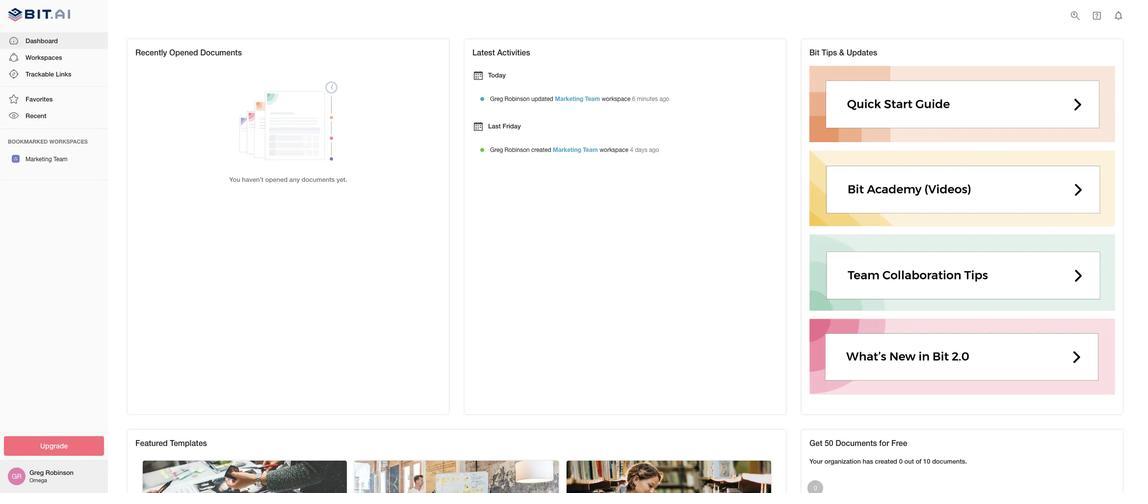 Task type: vqa. For each thing, say whether or not it's contained in the screenshot.
third … from the bottom of the page
no



Task type: describe. For each thing, give the bounding box(es) containing it.
team for greg robinson updated marketing team workspace 6 minutes ago
[[585, 95, 600, 103]]

bit
[[810, 48, 820, 57]]

today
[[488, 71, 506, 79]]

recent button
[[0, 108, 108, 124]]

haven't
[[242, 176, 263, 184]]

workspaces
[[26, 53, 62, 61]]

upgrade button
[[4, 436, 104, 456]]

🎓recommended reading image
[[567, 461, 771, 494]]

you haven't opened any documents yet.
[[229, 176, 347, 184]]

get
[[810, 439, 822, 448]]

links
[[56, 70, 71, 78]]

last
[[488, 122, 501, 130]]

tips
[[822, 48, 837, 57]]

greg for greg robinson updated marketing team workspace 6 minutes ago
[[490, 96, 503, 103]]

team inside button
[[53, 156, 68, 163]]

created inside greg robinson created marketing team workspace 4 days ago
[[531, 147, 551, 154]]

robinson for greg robinson created marketing team workspace 4 days ago
[[505, 147, 530, 154]]

documents for 50
[[836, 439, 877, 448]]

your organization has created 0 out of 10 documents.
[[810, 458, 967, 465]]

opened
[[169, 48, 198, 57]]

of
[[916, 458, 922, 465]]

marketing team link for greg robinson created marketing team workspace 4 days ago
[[553, 146, 598, 154]]

workspaces button
[[0, 49, 108, 66]]

ago for greg robinson updated marketing team workspace 6 minutes ago
[[659, 96, 669, 103]]

templates
[[170, 439, 207, 448]]

&
[[839, 48, 844, 57]]

you
[[229, 176, 240, 184]]

favorites
[[26, 95, 53, 103]]

upgrade
[[40, 442, 68, 450]]

marketing team link for greg robinson updated marketing team workspace 6 minutes ago
[[555, 95, 600, 103]]

days
[[635, 147, 647, 154]]

marketing team button
[[0, 150, 108, 168]]

workspace for greg robinson updated marketing team workspace 6 minutes ago
[[602, 96, 630, 103]]

omega
[[29, 478, 47, 484]]

trackable
[[26, 70, 54, 78]]

get 50 documents for free
[[810, 439, 907, 448]]

your
[[810, 458, 823, 465]]

50
[[825, 439, 833, 448]]

documents.
[[932, 458, 967, 465]]

last friday
[[488, 122, 521, 130]]

featured templates
[[135, 439, 207, 448]]

out
[[904, 458, 914, 465]]

recent
[[26, 112, 46, 120]]

marketing team
[[26, 156, 68, 163]]

robinson for greg robinson updated marketing team workspace 6 minutes ago
[[505, 96, 530, 103]]

6
[[632, 96, 635, 103]]



Task type: locate. For each thing, give the bounding box(es) containing it.
🎨 brand style guide image
[[143, 461, 347, 494]]

bit tips & updates
[[810, 48, 877, 57]]

bookmarked
[[8, 138, 48, 144]]

greg
[[490, 96, 503, 103], [490, 147, 503, 154], [29, 469, 44, 477]]

recently opened documents
[[135, 48, 242, 57]]

any
[[289, 176, 300, 184]]

updates
[[847, 48, 877, 57]]

team left 6
[[585, 95, 600, 103]]

1 vertical spatial ago
[[649, 147, 659, 154]]

0
[[899, 458, 903, 465]]

robinson left updated at the left top
[[505, 96, 530, 103]]

0 vertical spatial team
[[585, 95, 600, 103]]

💻product requirements document template image
[[355, 461, 559, 494]]

greg inside greg robinson updated marketing team workspace 6 minutes ago
[[490, 96, 503, 103]]

4
[[630, 147, 633, 154]]

ago for greg robinson created marketing team workspace 4 days ago
[[649, 147, 659, 154]]

marketing for greg robinson updated marketing team workspace 6 minutes ago
[[555, 95, 583, 103]]

1 vertical spatial robinson
[[505, 147, 530, 154]]

free
[[891, 439, 907, 448]]

team left 4
[[583, 146, 598, 154]]

marketing team link
[[555, 95, 600, 103], [553, 146, 598, 154]]

0 horizontal spatial documents
[[200, 48, 242, 57]]

workspace for greg robinson created marketing team workspace 4 days ago
[[600, 147, 628, 154]]

2 vertical spatial marketing
[[26, 156, 52, 163]]

1 vertical spatial marketing team link
[[553, 146, 598, 154]]

favorites button
[[0, 91, 108, 108]]

workspace inside greg robinson created marketing team workspace 4 days ago
[[600, 147, 628, 154]]

workspace left 4
[[600, 147, 628, 154]]

created
[[531, 147, 551, 154], [875, 458, 897, 465]]

greg robinson updated marketing team workspace 6 minutes ago
[[490, 95, 669, 103]]

1 vertical spatial marketing
[[553, 146, 581, 154]]

0 vertical spatial documents
[[200, 48, 242, 57]]

0 horizontal spatial ago
[[649, 147, 659, 154]]

greg up omega
[[29, 469, 44, 477]]

marketing for greg robinson created marketing team workspace 4 days ago
[[553, 146, 581, 154]]

2 vertical spatial team
[[53, 156, 68, 163]]

ago inside greg robinson updated marketing team workspace 6 minutes ago
[[659, 96, 669, 103]]

1 vertical spatial team
[[583, 146, 598, 154]]

documents up has
[[836, 439, 877, 448]]

bookmarked workspaces
[[8, 138, 88, 144]]

latest activities
[[472, 48, 530, 57]]

robinson inside greg robinson updated marketing team workspace 6 minutes ago
[[505, 96, 530, 103]]

documents for opened
[[200, 48, 242, 57]]

0 vertical spatial workspace
[[602, 96, 630, 103]]

trackable links
[[26, 70, 71, 78]]

2 vertical spatial greg
[[29, 469, 44, 477]]

workspace inside greg robinson updated marketing team workspace 6 minutes ago
[[602, 96, 630, 103]]

greg robinson created marketing team workspace 4 days ago
[[490, 146, 659, 154]]

documents
[[302, 176, 335, 184]]

0 vertical spatial ago
[[659, 96, 669, 103]]

1 vertical spatial documents
[[836, 439, 877, 448]]

0 vertical spatial created
[[531, 147, 551, 154]]

updated
[[531, 96, 553, 103]]

1 vertical spatial greg
[[490, 147, 503, 154]]

0 vertical spatial marketing
[[555, 95, 583, 103]]

trackable links button
[[0, 66, 108, 82]]

greg down last
[[490, 147, 503, 154]]

team down workspaces
[[53, 156, 68, 163]]

ago
[[659, 96, 669, 103], [649, 147, 659, 154]]

recently
[[135, 48, 167, 57]]

1 vertical spatial created
[[875, 458, 897, 465]]

yet.
[[336, 176, 347, 184]]

has
[[863, 458, 873, 465]]

robinson
[[505, 96, 530, 103], [505, 147, 530, 154], [46, 469, 74, 477]]

marketing
[[555, 95, 583, 103], [553, 146, 581, 154], [26, 156, 52, 163]]

greg inside greg robinson created marketing team workspace 4 days ago
[[490, 147, 503, 154]]

robinson down friday
[[505, 147, 530, 154]]

featured
[[135, 439, 168, 448]]

workspaces
[[49, 138, 88, 144]]

organization
[[825, 458, 861, 465]]

2 vertical spatial robinson
[[46, 469, 74, 477]]

documents right opened in the left top of the page
[[200, 48, 242, 57]]

1 horizontal spatial ago
[[659, 96, 669, 103]]

minutes
[[637, 96, 658, 103]]

marketing inside button
[[26, 156, 52, 163]]

greg inside greg robinson omega
[[29, 469, 44, 477]]

workspace left 6
[[602, 96, 630, 103]]

ago inside greg robinson created marketing team workspace 4 days ago
[[649, 147, 659, 154]]

greg for greg robinson created marketing team workspace 4 days ago
[[490, 147, 503, 154]]

team
[[585, 95, 600, 103], [583, 146, 598, 154], [53, 156, 68, 163]]

ago right days
[[649, 147, 659, 154]]

documents
[[200, 48, 242, 57], [836, 439, 877, 448]]

greg for greg robinson omega
[[29, 469, 44, 477]]

dashboard button
[[0, 32, 108, 49]]

1 horizontal spatial created
[[875, 458, 897, 465]]

latest
[[472, 48, 495, 57]]

workspace
[[602, 96, 630, 103], [600, 147, 628, 154]]

team for greg robinson created marketing team workspace 4 days ago
[[583, 146, 598, 154]]

for
[[879, 439, 889, 448]]

friday
[[503, 122, 521, 130]]

greg robinson omega
[[29, 469, 74, 484]]

robinson inside greg robinson omega
[[46, 469, 74, 477]]

dashboard
[[26, 37, 58, 44]]

10
[[923, 458, 930, 465]]

robinson inside greg robinson created marketing team workspace 4 days ago
[[505, 147, 530, 154]]

opened
[[265, 176, 288, 184]]

0 vertical spatial robinson
[[505, 96, 530, 103]]

0 vertical spatial greg
[[490, 96, 503, 103]]

greg down today
[[490, 96, 503, 103]]

1 horizontal spatial documents
[[836, 439, 877, 448]]

robinson up omega
[[46, 469, 74, 477]]

1 vertical spatial workspace
[[600, 147, 628, 154]]

ago right minutes
[[659, 96, 669, 103]]

robinson for greg robinson omega
[[46, 469, 74, 477]]

activities
[[497, 48, 530, 57]]

0 horizontal spatial created
[[531, 147, 551, 154]]

gr
[[12, 473, 22, 481]]

0 vertical spatial marketing team link
[[555, 95, 600, 103]]



